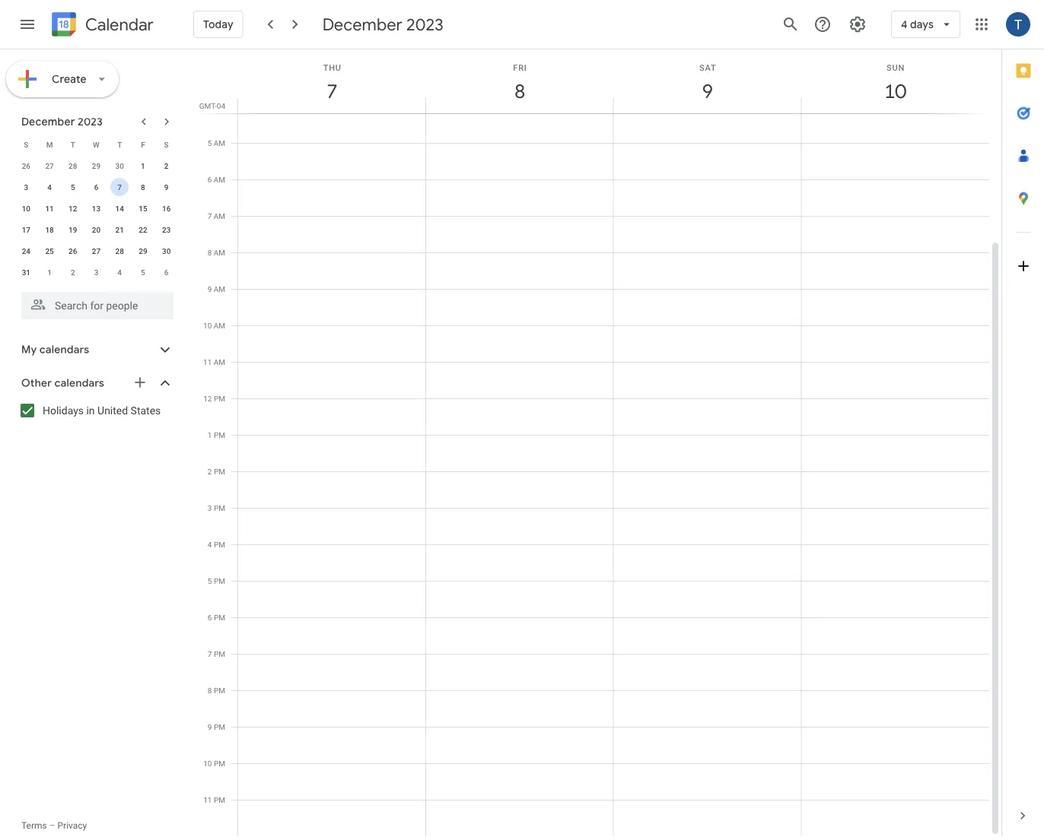 Task type: describe. For each thing, give the bounding box(es) containing it.
11 am
[[203, 358, 225, 367]]

16 element
[[157, 199, 176, 218]]

18 element
[[40, 221, 59, 239]]

pm for 5 pm
[[214, 577, 225, 586]]

1 s from the left
[[24, 140, 28, 149]]

11 for 11 am
[[203, 358, 212, 367]]

8 for 8 am
[[208, 248, 212, 257]]

8 am
[[208, 248, 225, 257]]

20 element
[[87, 221, 105, 239]]

6 for 6 pm
[[208, 613, 212, 623]]

3 for 3 pm
[[208, 504, 212, 513]]

1 vertical spatial december
[[21, 115, 75, 129]]

other
[[21, 377, 52, 390]]

privacy link
[[57, 821, 87, 832]]

am for 5 am
[[214, 139, 225, 148]]

6 for 6 am
[[208, 175, 212, 184]]

1 for january 1 element
[[47, 268, 52, 277]]

16
[[162, 204, 171, 213]]

8 inside fri 8
[[514, 79, 524, 104]]

31
[[22, 268, 30, 277]]

january 2 element
[[64, 263, 82, 282]]

23 element
[[157, 221, 176, 239]]

7 link
[[315, 74, 350, 109]]

w
[[93, 140, 100, 149]]

4 pm
[[208, 540, 225, 550]]

28 for '28' element in the left top of the page
[[115, 247, 124, 256]]

am for 8 am
[[214, 248, 225, 257]]

15 element
[[134, 199, 152, 218]]

26 for 26 element
[[69, 247, 77, 256]]

21
[[115, 225, 124, 234]]

23
[[162, 225, 171, 234]]

21 element
[[111, 221, 129, 239]]

5 for 5 pm
[[208, 577, 212, 586]]

5 am
[[208, 139, 225, 148]]

5 for 5 am
[[208, 139, 212, 148]]

2 pm
[[208, 467, 225, 476]]

sun 10
[[884, 63, 905, 104]]

my
[[21, 343, 37, 357]]

6 for the january 6 element
[[164, 268, 169, 277]]

25 element
[[40, 242, 59, 260]]

9 pm
[[208, 723, 225, 732]]

12 for 12
[[69, 204, 77, 213]]

pm for 8 pm
[[214, 687, 225, 696]]

1 for 1 pm
[[208, 431, 212, 440]]

10 column header
[[801, 49, 989, 113]]

7 for 7
[[117, 183, 122, 192]]

15
[[139, 204, 147, 213]]

7 pm
[[208, 650, 225, 659]]

10 am
[[203, 321, 225, 330]]

am for 10 am
[[214, 321, 225, 330]]

17 element
[[17, 221, 35, 239]]

20
[[92, 225, 101, 234]]

10 pm
[[203, 760, 225, 769]]

9 for 9
[[164, 183, 169, 192]]

other calendars button
[[3, 371, 189, 396]]

12 for 12 pm
[[203, 394, 212, 403]]

27 for 27 "element"
[[92, 247, 101, 256]]

7 inside thu 7
[[326, 79, 337, 104]]

9 inside sat 9
[[701, 79, 712, 104]]

november 27 element
[[40, 157, 59, 175]]

am for 11 am
[[214, 358, 225, 367]]

11 pm
[[203, 796, 225, 805]]

10 for 10 am
[[203, 321, 212, 330]]

8 column header
[[425, 49, 614, 113]]

11 for 11 pm
[[203, 796, 212, 805]]

3 for the january 3 element
[[94, 268, 98, 277]]

row containing 24
[[14, 241, 178, 262]]

sat
[[700, 63, 717, 72]]

my calendars
[[21, 343, 89, 357]]

pm for 2 pm
[[214, 467, 225, 476]]

pm for 10 pm
[[214, 760, 225, 769]]

19 element
[[64, 221, 82, 239]]

14
[[115, 204, 124, 213]]

10 for 10 pm
[[203, 760, 212, 769]]

24
[[22, 247, 30, 256]]

0 horizontal spatial december 2023
[[21, 115, 103, 129]]

fri
[[513, 63, 527, 72]]

–
[[49, 821, 55, 832]]

am for 6 am
[[214, 175, 225, 184]]

november 30 element
[[111, 157, 129, 175]]

2 for january 2 element
[[71, 268, 75, 277]]

calendar element
[[49, 9, 154, 43]]

18
[[45, 225, 54, 234]]

13
[[92, 204, 101, 213]]

22
[[139, 225, 147, 234]]

january 4 element
[[111, 263, 129, 282]]

9 link
[[690, 74, 725, 109]]

30 for november 30 element
[[115, 161, 124, 170]]

0 vertical spatial 3
[[24, 183, 28, 192]]

9 column header
[[613, 49, 802, 113]]

united
[[97, 405, 128, 417]]

19
[[69, 225, 77, 234]]

grid containing 7
[[195, 49, 1002, 838]]



Task type: locate. For each thing, give the bounding box(es) containing it.
6 down 30 element
[[164, 268, 169, 277]]

gmt-
[[199, 101, 217, 110]]

pm up 7 pm on the left bottom of page
[[214, 613, 225, 623]]

december 2023 grid
[[14, 134, 178, 283]]

december 2023 up thu
[[322, 14, 444, 35]]

main drawer image
[[18, 15, 37, 33]]

calendars for my calendars
[[39, 343, 89, 357]]

0 horizontal spatial 26
[[22, 161, 30, 170]]

1 pm
[[208, 431, 225, 440]]

2 horizontal spatial 1
[[208, 431, 212, 440]]

0 horizontal spatial 2023
[[78, 115, 103, 129]]

january 6 element
[[157, 263, 176, 282]]

30 element
[[157, 242, 176, 260]]

4 for 4 days
[[901, 18, 908, 31]]

4 down '28' element in the left top of the page
[[117, 268, 122, 277]]

24 element
[[17, 242, 35, 260]]

0 vertical spatial 30
[[115, 161, 124, 170]]

7 cell
[[108, 177, 131, 198]]

0 vertical spatial 11
[[45, 204, 54, 213]]

10 inside 10 element
[[22, 204, 30, 213]]

8
[[514, 79, 524, 104], [141, 183, 145, 192], [208, 248, 212, 257], [208, 687, 212, 696]]

other calendars
[[21, 377, 104, 390]]

m
[[46, 140, 53, 149]]

4 down 3 pm
[[208, 540, 212, 550]]

5 up '12' element
[[71, 183, 75, 192]]

8 down 7 pm on the left bottom of page
[[208, 687, 212, 696]]

4 for 4 pm
[[208, 540, 212, 550]]

1 vertical spatial 2023
[[78, 115, 103, 129]]

9 for 9 am
[[208, 285, 212, 294]]

30 down 23
[[162, 247, 171, 256]]

2 row from the top
[[14, 155, 178, 177]]

row containing 3
[[14, 177, 178, 198]]

30
[[115, 161, 124, 170], [162, 247, 171, 256]]

26 down 19
[[69, 247, 77, 256]]

9 up 10 am
[[208, 285, 212, 294]]

30 up 7 cell
[[115, 161, 124, 170]]

6
[[208, 175, 212, 184], [94, 183, 98, 192], [164, 268, 169, 277], [208, 613, 212, 623]]

calendar
[[85, 14, 154, 35]]

7 for 7 am
[[208, 212, 212, 221]]

1 horizontal spatial december
[[322, 14, 402, 35]]

1 horizontal spatial 2023
[[406, 14, 444, 35]]

pm
[[214, 394, 225, 403], [214, 431, 225, 440], [214, 467, 225, 476], [214, 504, 225, 513], [214, 540, 225, 550], [214, 577, 225, 586], [214, 613, 225, 623], [214, 650, 225, 659], [214, 687, 225, 696], [214, 723, 225, 732], [214, 760, 225, 769], [214, 796, 225, 805]]

None search field
[[0, 286, 189, 320]]

january 3 element
[[87, 263, 105, 282]]

04
[[217, 101, 225, 110]]

7 for 7 pm
[[208, 650, 212, 659]]

Search for people text field
[[30, 292, 164, 320]]

11 for 11
[[45, 204, 54, 213]]

1 vertical spatial 12
[[203, 394, 212, 403]]

0 horizontal spatial 3
[[24, 183, 28, 192]]

sun
[[887, 63, 905, 72]]

am up 6 am
[[214, 139, 225, 148]]

0 vertical spatial 26
[[22, 161, 30, 170]]

2 vertical spatial 11
[[203, 796, 212, 805]]

in
[[86, 405, 95, 417]]

row group
[[14, 155, 178, 283]]

0 vertical spatial 29
[[92, 161, 101, 170]]

1 horizontal spatial 29
[[139, 247, 147, 256]]

2 down 26 element
[[71, 268, 75, 277]]

0 horizontal spatial s
[[24, 140, 28, 149]]

am for 9 am
[[214, 285, 225, 294]]

row up 27 "element"
[[14, 219, 178, 241]]

1 vertical spatial 1
[[47, 268, 52, 277]]

2 for 2 pm
[[208, 467, 212, 476]]

7 column header
[[237, 49, 426, 113]]

pm up 3 pm
[[214, 467, 225, 476]]

settings menu image
[[849, 15, 867, 33]]

28 down "21"
[[115, 247, 124, 256]]

9 for 9 pm
[[208, 723, 212, 732]]

12 element
[[64, 199, 82, 218]]

27
[[45, 161, 54, 170], [92, 247, 101, 256]]

30 inside 30 element
[[162, 247, 171, 256]]

0 vertical spatial 28
[[69, 161, 77, 170]]

8 up the 15 element on the top
[[141, 183, 145, 192]]

3 am from the top
[[214, 212, 225, 221]]

november 29 element
[[87, 157, 105, 175]]

terms link
[[21, 821, 47, 832]]

1 vertical spatial 29
[[139, 247, 147, 256]]

11 element
[[40, 199, 59, 218]]

1 vertical spatial 11
[[203, 358, 212, 367]]

0 horizontal spatial december
[[21, 115, 75, 129]]

5 row from the top
[[14, 219, 178, 241]]

fri 8
[[513, 63, 527, 104]]

calendars for other calendars
[[55, 377, 104, 390]]

pm down 10 pm
[[214, 796, 225, 805]]

8 pm from the top
[[214, 650, 225, 659]]

row containing s
[[14, 134, 178, 155]]

november 28 element
[[64, 157, 82, 175]]

1 row from the top
[[14, 134, 178, 155]]

f
[[141, 140, 145, 149]]

create
[[52, 72, 87, 86]]

7 am
[[208, 212, 225, 221]]

2 pm from the top
[[214, 431, 225, 440]]

26 element
[[64, 242, 82, 260]]

5 pm from the top
[[214, 540, 225, 550]]

1 vertical spatial 2
[[71, 268, 75, 277]]

pm for 11 pm
[[214, 796, 225, 805]]

1 horizontal spatial 26
[[69, 247, 77, 256]]

s right f at the left top of the page
[[164, 140, 169, 149]]

2023
[[406, 14, 444, 35], [78, 115, 103, 129]]

29 for november 29 element
[[92, 161, 101, 170]]

1 vertical spatial 27
[[92, 247, 101, 256]]

calendar heading
[[82, 14, 154, 35]]

3
[[24, 183, 28, 192], [94, 268, 98, 277], [208, 504, 212, 513]]

pm for 3 pm
[[214, 504, 225, 513]]

row down 'w' at the top left
[[14, 155, 178, 177]]

7 am from the top
[[214, 358, 225, 367]]

0 vertical spatial december 2023
[[322, 14, 444, 35]]

7 down november 30 element
[[117, 183, 122, 192]]

pm down 3 pm
[[214, 540, 225, 550]]

0 vertical spatial 12
[[69, 204, 77, 213]]

row containing 17
[[14, 219, 178, 241]]

13 element
[[87, 199, 105, 218]]

25
[[45, 247, 54, 256]]

am up 9 am
[[214, 248, 225, 257]]

4 pm from the top
[[214, 504, 225, 513]]

pm up 4 pm
[[214, 504, 225, 513]]

am up 7 am
[[214, 175, 225, 184]]

december 2023
[[322, 14, 444, 35], [21, 115, 103, 129]]

1 pm from the top
[[214, 394, 225, 403]]

t
[[71, 140, 75, 149], [117, 140, 122, 149]]

1 vertical spatial 30
[[162, 247, 171, 256]]

1 horizontal spatial 27
[[92, 247, 101, 256]]

4 inside "popup button"
[[901, 18, 908, 31]]

pm up 9 pm
[[214, 687, 225, 696]]

6 pm from the top
[[214, 577, 225, 586]]

3 pm
[[208, 504, 225, 513]]

29 down 'w' at the top left
[[92, 161, 101, 170]]

add other calendars image
[[132, 375, 148, 390]]

29 for 29 element on the left of page
[[139, 247, 147, 256]]

january 5 element
[[134, 263, 152, 282]]

2 s from the left
[[164, 140, 169, 149]]

am up "8 am"
[[214, 212, 225, 221]]

26 left november 27 element at top
[[22, 161, 30, 170]]

7 pm from the top
[[214, 613, 225, 623]]

terms
[[21, 821, 47, 832]]

9 am
[[208, 285, 225, 294]]

1 inside grid
[[208, 431, 212, 440]]

30 for 30 element
[[162, 247, 171, 256]]

5 pm
[[208, 577, 225, 586]]

6 down november 29 element
[[94, 183, 98, 192]]

december
[[322, 14, 402, 35], [21, 115, 75, 129]]

3 up 4 pm
[[208, 504, 212, 513]]

26 for november 26 element
[[22, 161, 30, 170]]

11
[[45, 204, 54, 213], [203, 358, 212, 367], [203, 796, 212, 805]]

28 right november 27 element at top
[[69, 161, 77, 170]]

2 t from the left
[[117, 140, 122, 149]]

29
[[92, 161, 101, 170], [139, 247, 147, 256]]

am
[[214, 139, 225, 148], [214, 175, 225, 184], [214, 212, 225, 221], [214, 248, 225, 257], [214, 285, 225, 294], [214, 321, 225, 330], [214, 358, 225, 367]]

row group containing 26
[[14, 155, 178, 283]]

row containing 26
[[14, 155, 178, 177]]

pm for 9 pm
[[214, 723, 225, 732]]

8 up 9 am
[[208, 248, 212, 257]]

5 down 29 element on the left of page
[[141, 268, 145, 277]]

4 days button
[[891, 6, 961, 43]]

10 inside 10 column header
[[884, 79, 905, 104]]

7 down 6 am
[[208, 212, 212, 221]]

states
[[131, 405, 161, 417]]

november 26 element
[[17, 157, 35, 175]]

0 vertical spatial 2023
[[406, 14, 444, 35]]

today button
[[193, 6, 243, 43]]

2 up the 16 element
[[164, 161, 169, 170]]

1 down 12 pm
[[208, 431, 212, 440]]

december 2023 up 'm'
[[21, 115, 103, 129]]

11 down 10 pm
[[203, 796, 212, 805]]

4 left the days
[[901, 18, 908, 31]]

thu
[[323, 63, 342, 72]]

10 up 11 am
[[203, 321, 212, 330]]

grid
[[195, 49, 1002, 838]]

6 up 7 am
[[208, 175, 212, 184]]

calendars inside dropdown button
[[55, 377, 104, 390]]

27 down 'm'
[[45, 161, 54, 170]]

2 horizontal spatial 2
[[208, 467, 212, 476]]

2 horizontal spatial 3
[[208, 504, 212, 513]]

10 element
[[17, 199, 35, 218]]

10 up 11 pm
[[203, 760, 212, 769]]

9 up the 16 element
[[164, 183, 169, 192]]

2 vertical spatial 3
[[208, 504, 212, 513]]

27 inside "element"
[[92, 247, 101, 256]]

am for 7 am
[[214, 212, 225, 221]]

3 pm from the top
[[214, 467, 225, 476]]

8 down fri
[[514, 79, 524, 104]]

12 pm from the top
[[214, 796, 225, 805]]

december up thu
[[322, 14, 402, 35]]

calendars up other calendars
[[39, 343, 89, 357]]

31 element
[[17, 263, 35, 282]]

pm down 9 pm
[[214, 760, 225, 769]]

0 vertical spatial december
[[322, 14, 402, 35]]

12 down 11 am
[[203, 394, 212, 403]]

pm down 8 pm
[[214, 723, 225, 732]]

12 inside row
[[69, 204, 77, 213]]

1 vertical spatial 28
[[115, 247, 124, 256]]

thu 7
[[323, 63, 342, 104]]

26
[[22, 161, 30, 170], [69, 247, 77, 256]]

1 vertical spatial 3
[[94, 268, 98, 277]]

pm for 12 pm
[[214, 394, 225, 403]]

0 vertical spatial 2
[[164, 161, 169, 170]]

8 pm
[[208, 687, 225, 696]]

5 am from the top
[[214, 285, 225, 294]]

6 pm
[[208, 613, 225, 623]]

my calendars button
[[3, 338, 189, 362]]

s
[[24, 140, 28, 149], [164, 140, 169, 149]]

8 inside row
[[141, 183, 145, 192]]

pm down 4 pm
[[214, 577, 225, 586]]

3 down november 26 element
[[24, 183, 28, 192]]

4 am from the top
[[214, 248, 225, 257]]

9 pm from the top
[[214, 687, 225, 696]]

row up november 29 element
[[14, 134, 178, 155]]

4 down november 27 element at top
[[47, 183, 52, 192]]

2 up 3 pm
[[208, 467, 212, 476]]

9
[[701, 79, 712, 104], [164, 183, 169, 192], [208, 285, 212, 294], [208, 723, 212, 732]]

28 element
[[111, 242, 129, 260]]

10 for 10 element on the left
[[22, 204, 30, 213]]

7 down 6 pm
[[208, 650, 212, 659]]

2
[[164, 161, 169, 170], [71, 268, 75, 277], [208, 467, 212, 476]]

5 up 6 am
[[208, 139, 212, 148]]

3 row from the top
[[14, 177, 178, 198]]

pm for 6 pm
[[214, 613, 225, 623]]

am up 12 pm
[[214, 358, 225, 367]]

1 down f at the left top of the page
[[141, 161, 145, 170]]

gmt-04
[[199, 101, 225, 110]]

4
[[901, 18, 908, 31], [47, 183, 52, 192], [117, 268, 122, 277], [208, 540, 212, 550]]

29 element
[[134, 242, 152, 260]]

terms – privacy
[[21, 821, 87, 832]]

10 down sun
[[884, 79, 905, 104]]

3 inside the january 3 element
[[94, 268, 98, 277]]

row containing 10
[[14, 198, 178, 219]]

1 horizontal spatial 3
[[94, 268, 98, 277]]

27 for november 27 element at top
[[45, 161, 54, 170]]

4 inside grid
[[208, 540, 212, 550]]

9 down sat
[[701, 79, 712, 104]]

7 down thu
[[326, 79, 337, 104]]

pm up 2 pm
[[214, 431, 225, 440]]

28
[[69, 161, 77, 170], [115, 247, 124, 256]]

9 inside december 2023 grid
[[164, 183, 169, 192]]

8 for 8 pm
[[208, 687, 212, 696]]

9 up 10 pm
[[208, 723, 212, 732]]

1 horizontal spatial 28
[[115, 247, 124, 256]]

1 horizontal spatial t
[[117, 140, 122, 149]]

12 up 19
[[69, 204, 77, 213]]

am down "8 am"
[[214, 285, 225, 294]]

11 up '18'
[[45, 204, 54, 213]]

4 for january 4 element
[[117, 268, 122, 277]]

14 element
[[111, 199, 129, 218]]

8 for 8
[[141, 183, 145, 192]]

january 1 element
[[40, 263, 59, 282]]

5 inside "element"
[[141, 268, 145, 277]]

11 inside row
[[45, 204, 54, 213]]

0 horizontal spatial 1
[[47, 268, 52, 277]]

6 am
[[208, 175, 225, 184]]

0 vertical spatial 27
[[45, 161, 54, 170]]

0 horizontal spatial 12
[[69, 204, 77, 213]]

30 inside november 30 element
[[115, 161, 124, 170]]

5
[[208, 139, 212, 148], [71, 183, 75, 192], [141, 268, 145, 277], [208, 577, 212, 586]]

row down the 20 element
[[14, 241, 178, 262]]

row down 27 "element"
[[14, 262, 178, 283]]

1 down '25' element
[[47, 268, 52, 277]]

12
[[69, 204, 77, 213], [203, 394, 212, 403]]

7
[[326, 79, 337, 104], [117, 183, 122, 192], [208, 212, 212, 221], [208, 650, 212, 659]]

create button
[[6, 61, 119, 97]]

6 up 7 pm on the left bottom of page
[[208, 613, 212, 623]]

calendars inside dropdown button
[[39, 343, 89, 357]]

29 down 22
[[139, 247, 147, 256]]

t up november 30 element
[[117, 140, 122, 149]]

1 vertical spatial december 2023
[[21, 115, 103, 129]]

pm up 1 pm
[[214, 394, 225, 403]]

1 horizontal spatial december 2023
[[322, 14, 444, 35]]

10 link
[[878, 74, 913, 109]]

pm for 4 pm
[[214, 540, 225, 550]]

6 am from the top
[[214, 321, 225, 330]]

days
[[910, 18, 934, 31]]

10
[[884, 79, 905, 104], [22, 204, 30, 213], [203, 321, 212, 330], [203, 760, 212, 769]]

5 for the january 5 "element"
[[141, 268, 145, 277]]

5 down 4 pm
[[208, 577, 212, 586]]

11 pm from the top
[[214, 760, 225, 769]]

0 horizontal spatial 30
[[115, 161, 124, 170]]

28 for november 28 element
[[69, 161, 77, 170]]

4 days
[[901, 18, 934, 31]]

10 pm from the top
[[214, 723, 225, 732]]

27 element
[[87, 242, 105, 260]]

row
[[14, 134, 178, 155], [14, 155, 178, 177], [14, 177, 178, 198], [14, 198, 178, 219], [14, 219, 178, 241], [14, 241, 178, 262], [14, 262, 178, 283]]

1 vertical spatial 26
[[69, 247, 77, 256]]

pm for 7 pm
[[214, 650, 225, 659]]

1 horizontal spatial 30
[[162, 247, 171, 256]]

6 row from the top
[[14, 241, 178, 262]]

4 row from the top
[[14, 198, 178, 219]]

pm for 1 pm
[[214, 431, 225, 440]]

row up 13 element
[[14, 177, 178, 198]]

2 am from the top
[[214, 175, 225, 184]]

2 vertical spatial 1
[[208, 431, 212, 440]]

1 vertical spatial calendars
[[55, 377, 104, 390]]

1
[[141, 161, 145, 170], [47, 268, 52, 277], [208, 431, 212, 440]]

11 down 10 am
[[203, 358, 212, 367]]

privacy
[[57, 821, 87, 832]]

0 horizontal spatial 2
[[71, 268, 75, 277]]

1 horizontal spatial 2
[[164, 161, 169, 170]]

s up november 26 element
[[24, 140, 28, 149]]

8 link
[[502, 74, 537, 109]]

0 horizontal spatial t
[[71, 140, 75, 149]]

1 am from the top
[[214, 139, 225, 148]]

0 horizontal spatial 29
[[92, 161, 101, 170]]

7 row from the top
[[14, 262, 178, 283]]

calendars
[[39, 343, 89, 357], [55, 377, 104, 390]]

row up the 20 element
[[14, 198, 178, 219]]

12 inside grid
[[203, 394, 212, 403]]

sat 9
[[700, 63, 717, 104]]

10 up 17
[[22, 204, 30, 213]]

december up 'm'
[[21, 115, 75, 129]]

am down 9 am
[[214, 321, 225, 330]]

t up november 28 element
[[71, 140, 75, 149]]

0 horizontal spatial 27
[[45, 161, 54, 170]]

pm down 6 pm
[[214, 650, 225, 659]]

holidays in united states
[[43, 405, 161, 417]]

4 inside january 4 element
[[117, 268, 122, 277]]

17
[[22, 225, 30, 234]]

0 vertical spatial calendars
[[39, 343, 89, 357]]

27 down 20 at top left
[[92, 247, 101, 256]]

3 inside grid
[[208, 504, 212, 513]]

22 element
[[134, 221, 152, 239]]

7 inside cell
[[117, 183, 122, 192]]

2 vertical spatial 2
[[208, 467, 212, 476]]

1 horizontal spatial 1
[[141, 161, 145, 170]]

1 horizontal spatial 12
[[203, 394, 212, 403]]

1 t from the left
[[71, 140, 75, 149]]

3 down 27 "element"
[[94, 268, 98, 277]]

holidays
[[43, 405, 84, 417]]

today
[[203, 18, 233, 31]]

row containing 31
[[14, 262, 178, 283]]

0 horizontal spatial 28
[[69, 161, 77, 170]]

calendars up in
[[55, 377, 104, 390]]

tab list
[[1002, 49, 1044, 795]]

1 horizontal spatial s
[[164, 140, 169, 149]]

12 pm
[[203, 394, 225, 403]]

0 vertical spatial 1
[[141, 161, 145, 170]]



Task type: vqa. For each thing, say whether or not it's contained in the screenshot.
the at the top left of page
no



